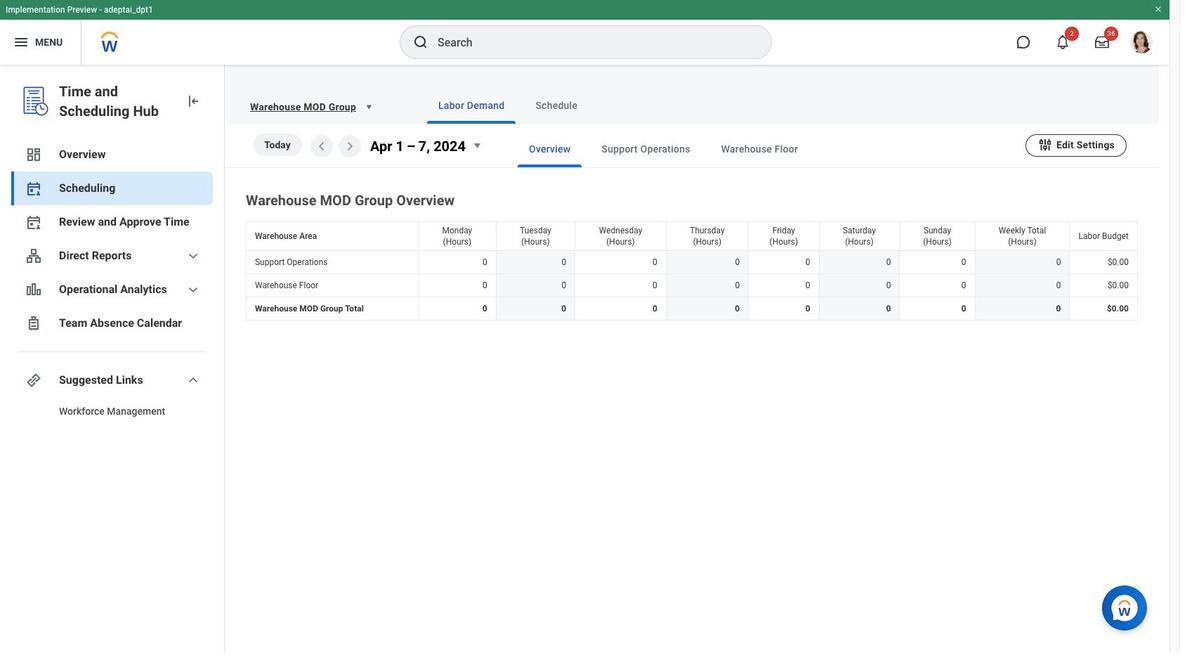 Task type: describe. For each thing, give the bounding box(es) containing it.
chevron down small image for view team icon
[[185, 247, 202, 264]]

2 calendar user solid image from the top
[[25, 214, 42, 231]]

time and scheduling hub element
[[59, 82, 174, 121]]

search image
[[413, 34, 429, 51]]

Search Workday  search field
[[438, 27, 743, 58]]

view team image
[[25, 247, 42, 264]]

navigation pane region
[[0, 65, 225, 653]]

justify image
[[13, 34, 30, 51]]

inbox large image
[[1096, 35, 1110, 49]]

transformation import image
[[185, 93, 202, 110]]

caret down small image
[[469, 137, 486, 154]]

chevron down small image
[[185, 372, 202, 389]]

configure image
[[1038, 137, 1054, 152]]

chart image
[[25, 281, 42, 298]]

0 vertical spatial tab list
[[399, 87, 1143, 124]]

profile logan mcneil image
[[1131, 31, 1153, 56]]

chevron left small image
[[313, 138, 330, 155]]



Task type: vqa. For each thing, say whether or not it's contained in the screenshot.
the profile logan mcneil image
yes



Task type: locate. For each thing, give the bounding box(es) containing it.
1 vertical spatial tab list
[[490, 131, 1026, 167]]

1 vertical spatial calendar user solid image
[[25, 214, 42, 231]]

tab panel
[[225, 124, 1160, 323]]

tab list
[[399, 87, 1143, 124], [490, 131, 1026, 167]]

calendar user solid image down dashboard icon
[[25, 180, 42, 197]]

chevron down small image
[[185, 247, 202, 264], [185, 281, 202, 298]]

task timeoff image
[[25, 315, 42, 332]]

1 calendar user solid image from the top
[[25, 180, 42, 197]]

chevron right small image
[[342, 138, 358, 155]]

0 vertical spatial calendar user solid image
[[25, 180, 42, 197]]

close environment banner image
[[1155, 5, 1163, 13]]

notifications large image
[[1056, 35, 1071, 49]]

calendar user solid image up view team icon
[[25, 214, 42, 231]]

0 vertical spatial chevron down small image
[[185, 247, 202, 264]]

1 vertical spatial chevron down small image
[[185, 281, 202, 298]]

dashboard image
[[25, 146, 42, 163]]

link image
[[25, 372, 42, 389]]

caret down small image
[[362, 100, 376, 114]]

2 chevron down small image from the top
[[185, 281, 202, 298]]

1 chevron down small image from the top
[[185, 247, 202, 264]]

chevron down small image for the chart icon
[[185, 281, 202, 298]]

calendar user solid image
[[25, 180, 42, 197], [25, 214, 42, 231]]

banner
[[0, 0, 1170, 65]]



